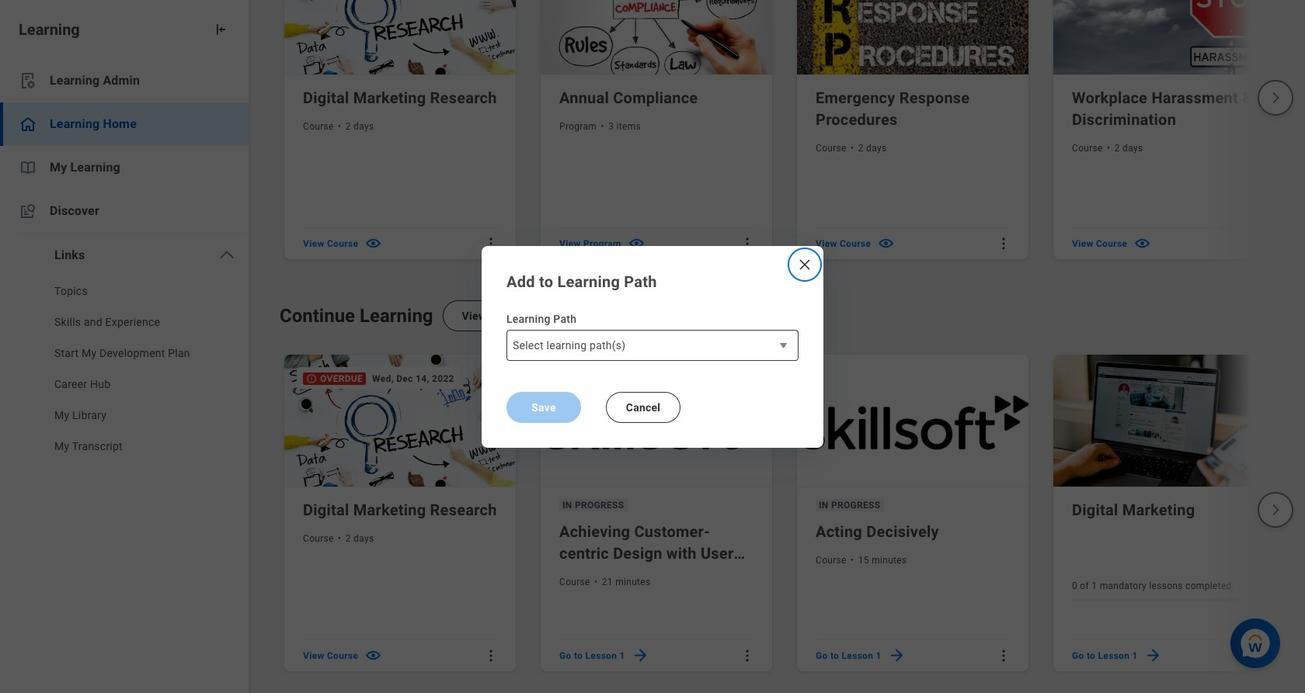 Task type: describe. For each thing, give the bounding box(es) containing it.
topics
[[54, 285, 88, 298]]

discrimination
[[1072, 110, 1176, 129]]

cancel
[[626, 401, 661, 414]]

digital marketing
[[1072, 501, 1195, 520]]

career
[[54, 378, 87, 391]]

&
[[1243, 88, 1253, 107]]

my right start
[[82, 347, 97, 360]]

and
[[84, 316, 103, 329]]

topics link
[[0, 277, 249, 308]]

my for my learning
[[50, 160, 67, 175]]

completed
[[1186, 581, 1232, 592]]

lessons
[[1149, 581, 1183, 592]]

digital marketing research for digital
[[303, 501, 497, 520]]

skills
[[54, 316, 81, 329]]

plan
[[168, 347, 190, 360]]

list containing topics
[[0, 277, 249, 464]]

with
[[667, 545, 697, 563]]

my transcript link
[[0, 433, 249, 464]]

response
[[900, 88, 970, 107]]

learning left admin
[[50, 73, 100, 88]]

21 minutes
[[602, 577, 651, 588]]

minutes for decisively
[[872, 555, 907, 566]]

marketing for workplace
[[353, 88, 426, 107]]

transformation import image
[[213, 22, 228, 37]]

lesson for achieving customer- centric design with user personas
[[586, 651, 617, 662]]

items
[[617, 121, 641, 132]]

home image
[[19, 115, 37, 134]]

lesson for acting decisively
[[842, 651, 874, 662]]

achieving customer-centric design with user personas image
[[541, 355, 775, 488]]

home
[[103, 117, 137, 131]]

emergency response procedures image
[[797, 0, 1032, 75]]

centric
[[559, 545, 609, 563]]

wed,
[[372, 374, 394, 385]]

library
[[72, 409, 107, 422]]

achieving customer- centric design with user personas
[[559, 523, 734, 585]]

decisively
[[867, 523, 939, 541]]

add to learning path dialog
[[482, 246, 824, 448]]

0 vertical spatial program
[[559, 121, 597, 132]]

acting decisively
[[816, 523, 939, 541]]

learning up report parameter image
[[19, 20, 80, 39]]

view program
[[559, 238, 621, 249]]

1 vertical spatial path
[[553, 313, 577, 325]]

acting
[[816, 523, 863, 541]]

3 go from the left
[[1072, 651, 1084, 662]]

annual
[[559, 88, 609, 107]]

experience
[[105, 316, 160, 329]]

report parameter image
[[19, 71, 37, 90]]

3 lesson from the left
[[1098, 651, 1130, 662]]

my transcript
[[54, 441, 123, 453]]

continue learning
[[280, 305, 433, 327]]

x image
[[797, 257, 813, 272]]

of
[[1080, 581, 1089, 592]]

discover link
[[0, 190, 249, 233]]

1 for digital marketing image
[[1133, 651, 1138, 662]]

achieving
[[559, 523, 630, 541]]

achieving customer- centric design with user personas link
[[559, 521, 757, 585]]

go to lesson 1 for achieving customer- centric design with user personas
[[559, 651, 625, 662]]

select learning path(s) button
[[507, 330, 799, 361]]

my library
[[54, 409, 107, 422]]

arrow right image
[[1144, 648, 1162, 665]]

3 items
[[609, 121, 641, 132]]

0 vertical spatial path
[[624, 272, 657, 291]]

learning admin
[[50, 73, 140, 88]]

add to learning path
[[507, 272, 657, 291]]

in for acting decisively
[[819, 500, 829, 511]]

learning home link
[[0, 103, 249, 146]]

chevron right image for workplace harassment & discrimination
[[1269, 91, 1283, 105]]

development
[[100, 347, 165, 360]]

acting decisively image
[[797, 355, 1032, 488]]

research for digital marketing
[[430, 501, 497, 520]]

learning up the my learning
[[50, 117, 100, 131]]

view more button
[[443, 301, 535, 332]]

compliance
[[613, 88, 698, 107]]

to for digital marketing image
[[1087, 651, 1096, 662]]

arrow right image for achieving customer- centric design with user personas
[[632, 648, 649, 665]]

2022
[[432, 374, 454, 385]]

add
[[507, 272, 535, 291]]

overdue
[[320, 374, 363, 385]]

0
[[1072, 581, 1078, 592]]

emergency response procedures
[[816, 88, 970, 129]]

cancel button
[[606, 392, 681, 423]]

digital for workplace harassment & discrimination
[[303, 88, 349, 107]]

my library link
[[0, 402, 249, 433]]

procedures
[[816, 110, 898, 129]]

select learning path(s)
[[513, 339, 626, 352]]

workplace harassment & discrimination
[[1072, 88, 1253, 129]]

personas
[[559, 566, 627, 585]]

save button
[[507, 392, 581, 423]]

learning down the view program
[[557, 272, 620, 291]]

emergency
[[816, 88, 896, 107]]

1 digital marketing research image from the top
[[284, 0, 519, 75]]

view more
[[462, 310, 516, 322]]

career hub link
[[0, 371, 249, 402]]

links
[[54, 248, 85, 263]]

learning path
[[507, 313, 577, 325]]

21
[[602, 577, 613, 588]]

learning home
[[50, 117, 137, 131]]

15
[[858, 555, 869, 566]]

harassment
[[1152, 88, 1239, 107]]



Task type: locate. For each thing, give the bounding box(es) containing it.
annual compliance image
[[541, 0, 775, 75]]

digital marketing research link for workplace harassment & discrimination
[[303, 87, 500, 109]]

1 progress from the left
[[575, 500, 624, 511]]

2
[[346, 121, 351, 132], [858, 143, 864, 154], [1115, 143, 1120, 154], [346, 534, 351, 545]]

chevron right image for digital marketing
[[1269, 504, 1283, 518]]

view for the annual compliance link
[[559, 238, 581, 249]]

research for workplace harassment & discrimination
[[430, 88, 497, 107]]

customer-
[[634, 523, 710, 541]]

digital for digital marketing
[[303, 501, 349, 520]]

save
[[532, 401, 556, 414]]

transcript
[[72, 441, 123, 453]]

design
[[613, 545, 662, 563]]

2 go from the left
[[816, 651, 828, 662]]

learning down learning home
[[70, 160, 120, 175]]

1 vertical spatial digital marketing research image
[[284, 355, 519, 488]]

to inside dialog
[[539, 272, 553, 291]]

0 horizontal spatial lesson
[[586, 651, 617, 662]]

15 minutes
[[858, 555, 907, 566]]

1 digital marketing research link from the top
[[303, 87, 500, 109]]

view for 'workplace harassment & discrimination' link
[[1072, 238, 1094, 249]]

view inside button
[[462, 310, 487, 322]]

my learning link
[[0, 146, 249, 190]]

progress up achieving
[[575, 500, 624, 511]]

in
[[563, 500, 572, 511], [819, 500, 829, 511]]

learning up 'dec'
[[360, 305, 433, 327]]

view course
[[303, 238, 358, 249], [816, 238, 871, 249], [1072, 238, 1128, 249], [303, 651, 358, 662]]

visible image
[[365, 235, 382, 253], [628, 235, 646, 253], [1134, 235, 1152, 253], [365, 648, 382, 665]]

lesson
[[586, 651, 617, 662], [842, 651, 874, 662], [1098, 651, 1130, 662]]

more
[[489, 310, 516, 322]]

list containing learning admin
[[0, 59, 249, 464]]

in progress for achieving
[[563, 500, 624, 511]]

in progress for acting
[[819, 500, 881, 511]]

14,
[[416, 374, 429, 385]]

0 horizontal spatial path
[[553, 313, 577, 325]]

arrow right image
[[632, 648, 649, 665], [888, 648, 906, 665]]

0 vertical spatial minutes
[[872, 555, 907, 566]]

progress up the acting
[[831, 500, 881, 511]]

book open image
[[19, 159, 37, 177]]

1 vertical spatial digital marketing research link
[[303, 500, 500, 521]]

wed, dec 14, 2022
[[372, 374, 454, 385]]

start
[[54, 347, 79, 360]]

learning
[[19, 20, 80, 39], [50, 73, 100, 88], [50, 117, 100, 131], [70, 160, 120, 175], [557, 272, 620, 291], [360, 305, 433, 327], [507, 313, 551, 325]]

my for my transcript
[[54, 441, 69, 453]]

my right book open image
[[50, 160, 67, 175]]

start my development plan link
[[0, 340, 249, 371]]

0 horizontal spatial arrow right image
[[632, 648, 649, 665]]

0 vertical spatial research
[[430, 88, 497, 107]]

0 horizontal spatial in progress
[[563, 500, 624, 511]]

2 horizontal spatial go
[[1072, 651, 1084, 662]]

list
[[280, 0, 1303, 263], [0, 59, 249, 464], [0, 277, 249, 464], [280, 350, 1305, 676]]

digital marketing research link
[[303, 87, 500, 109], [303, 500, 500, 521]]

view
[[303, 238, 325, 249], [559, 238, 581, 249], [816, 238, 837, 249], [1072, 238, 1094, 249], [462, 310, 487, 322], [303, 651, 325, 662]]

acting decisively link
[[816, 521, 1013, 543]]

discover
[[50, 204, 99, 218]]

career hub
[[54, 378, 111, 391]]

1 horizontal spatial path
[[624, 272, 657, 291]]

digital marketing link
[[1072, 500, 1270, 521]]

minutes right 21
[[616, 577, 651, 588]]

minutes right 15
[[872, 555, 907, 566]]

chevron up image
[[218, 246, 236, 265]]

exclamation circle image
[[306, 374, 317, 385]]

2 in progress from the left
[[819, 500, 881, 511]]

workplace
[[1072, 88, 1148, 107]]

program
[[559, 121, 597, 132], [583, 238, 621, 249]]

1 arrow right image from the left
[[632, 648, 649, 665]]

digital marketing research for workplace
[[303, 88, 497, 107]]

go to lesson 1 for acting decisively
[[816, 651, 882, 662]]

view for emergency response procedures link
[[816, 238, 837, 249]]

1 horizontal spatial lesson
[[842, 651, 874, 662]]

research
[[430, 88, 497, 107], [430, 501, 497, 520]]

to for acting decisively image
[[831, 651, 839, 662]]

1 for acting decisively image
[[876, 651, 882, 662]]

digital inside the "digital marketing" link
[[1072, 501, 1119, 520]]

progress
[[575, 500, 624, 511], [831, 500, 881, 511]]

in progress
[[563, 500, 624, 511], [819, 500, 881, 511]]

2 chevron right image from the top
[[1269, 504, 1283, 518]]

1 vertical spatial digital marketing research
[[303, 501, 497, 520]]

0 vertical spatial digital marketing research image
[[284, 0, 519, 75]]

1 chevron right image from the top
[[1269, 91, 1283, 105]]

0 horizontal spatial in
[[563, 500, 572, 511]]

1 horizontal spatial minutes
[[872, 555, 907, 566]]

2 go to lesson 1 from the left
[[816, 651, 882, 662]]

0 vertical spatial chevron right image
[[1269, 91, 1283, 105]]

select
[[513, 339, 544, 352]]

path(s)
[[590, 339, 626, 352]]

digital marketing research
[[303, 88, 497, 107], [303, 501, 497, 520]]

visible image
[[877, 235, 895, 253]]

learning
[[547, 339, 587, 352]]

1 horizontal spatial go to lesson 1
[[816, 651, 882, 662]]

2 arrow right image from the left
[[888, 648, 906, 665]]

path up select learning path(s) popup button
[[624, 272, 657, 291]]

in progress up achieving
[[563, 500, 624, 511]]

digital marketing research link for digital marketing
[[303, 500, 500, 521]]

continue
[[280, 305, 355, 327]]

2 digital marketing research image from the top
[[284, 355, 519, 488]]

skills and experience link
[[0, 308, 249, 340]]

0 horizontal spatial progress
[[575, 500, 624, 511]]

0 horizontal spatial minutes
[[616, 577, 651, 588]]

0 horizontal spatial go to lesson 1
[[559, 651, 625, 662]]

workplace harassment & discrimination link
[[1072, 87, 1270, 130]]

my for my library
[[54, 409, 69, 422]]

dec
[[396, 374, 413, 385]]

path up learning
[[553, 313, 577, 325]]

program down annual on the left of page
[[559, 121, 597, 132]]

path
[[624, 272, 657, 291], [553, 313, 577, 325]]

skills and experience
[[54, 316, 160, 329]]

3
[[609, 121, 614, 132]]

2 research from the top
[[430, 501, 497, 520]]

1 vertical spatial minutes
[[616, 577, 651, 588]]

progress for achieving
[[575, 500, 624, 511]]

my learning
[[50, 160, 120, 175]]

digital marketing image
[[1054, 355, 1288, 488]]

0 vertical spatial digital marketing research
[[303, 88, 497, 107]]

hub
[[90, 378, 111, 391]]

in progress up the acting
[[819, 500, 881, 511]]

2 digital marketing research from the top
[[303, 501, 497, 520]]

start my development plan
[[54, 347, 190, 360]]

view for the digital marketing research link for workplace harassment & discrimination
[[303, 238, 325, 249]]

1
[[1092, 581, 1097, 592], [620, 651, 625, 662], [876, 651, 882, 662], [1133, 651, 1138, 662]]

my left library on the bottom
[[54, 409, 69, 422]]

annual compliance
[[559, 88, 698, 107]]

marketing
[[353, 88, 426, 107], [353, 501, 426, 520], [1123, 501, 1195, 520]]

user
[[701, 545, 734, 563]]

marketing for digital
[[353, 501, 426, 520]]

1 research from the top
[[430, 88, 497, 107]]

go to lesson 1
[[559, 651, 625, 662], [816, 651, 882, 662], [1072, 651, 1138, 662]]

arrow right image for acting decisively
[[888, 648, 906, 665]]

1 horizontal spatial progress
[[831, 500, 881, 511]]

1 digital marketing research from the top
[[303, 88, 497, 107]]

go for acting decisively
[[816, 651, 828, 662]]

1 horizontal spatial go
[[816, 651, 828, 662]]

mandatory
[[1100, 581, 1147, 592]]

go
[[559, 651, 572, 662], [816, 651, 828, 662], [1072, 651, 1084, 662]]

1 go to lesson 1 from the left
[[559, 651, 625, 662]]

progress for acting
[[831, 500, 881, 511]]

to for achieving customer-centric design with user personas image
[[574, 651, 583, 662]]

learning admin link
[[0, 59, 249, 103]]

minutes for customer-
[[616, 577, 651, 588]]

1 in from the left
[[563, 500, 572, 511]]

1 horizontal spatial in progress
[[819, 500, 881, 511]]

1 vertical spatial research
[[430, 501, 497, 520]]

2 digital marketing research link from the top
[[303, 500, 500, 521]]

1 for achieving customer-centric design with user personas image
[[620, 651, 625, 662]]

1 vertical spatial program
[[583, 238, 621, 249]]

1 horizontal spatial arrow right image
[[888, 648, 906, 665]]

links button
[[0, 234, 249, 277]]

0 horizontal spatial go
[[559, 651, 572, 662]]

1 vertical spatial chevron right image
[[1269, 504, 1283, 518]]

admin
[[103, 73, 140, 88]]

emergency response procedures link
[[816, 87, 1013, 130]]

in up achieving
[[563, 500, 572, 511]]

1 lesson from the left
[[586, 651, 617, 662]]

go for achieving customer- centric design with user personas
[[559, 651, 572, 662]]

0 vertical spatial digital marketing research link
[[303, 87, 500, 109]]

digital marketing research image
[[284, 0, 519, 75], [284, 355, 519, 488]]

3 go to lesson 1 from the left
[[1072, 651, 1138, 662]]

2 lesson from the left
[[842, 651, 874, 662]]

2 horizontal spatial lesson
[[1098, 651, 1130, 662]]

annual compliance link
[[559, 87, 757, 109]]

program up add to learning path
[[583, 238, 621, 249]]

my left transcript
[[54, 441, 69, 453]]

1 go from the left
[[559, 651, 572, 662]]

digital
[[303, 88, 349, 107], [303, 501, 349, 520], [1072, 501, 1119, 520]]

1 in progress from the left
[[563, 500, 624, 511]]

to
[[539, 272, 553, 291], [574, 651, 583, 662], [831, 651, 839, 662], [1087, 651, 1096, 662]]

workplace harassment & discrimination image
[[1054, 0, 1288, 75]]

2 progress from the left
[[831, 500, 881, 511]]

2 horizontal spatial go to lesson 1
[[1072, 651, 1138, 662]]

0 of 1 mandatory lessons completed
[[1072, 581, 1232, 592]]

2 in from the left
[[819, 500, 829, 511]]

in for achieving customer- centric design with user personas
[[563, 500, 572, 511]]

1 horizontal spatial in
[[819, 500, 829, 511]]

minutes
[[872, 555, 907, 566], [616, 577, 651, 588]]

view for digital marketing the digital marketing research link
[[303, 651, 325, 662]]

learning up select
[[507, 313, 551, 325]]

chevron right image
[[1269, 91, 1283, 105], [1269, 504, 1283, 518]]

in up the acting
[[819, 500, 829, 511]]



Task type: vqa. For each thing, say whether or not it's contained in the screenshot.
1 associated with Acting Decisively Image
yes



